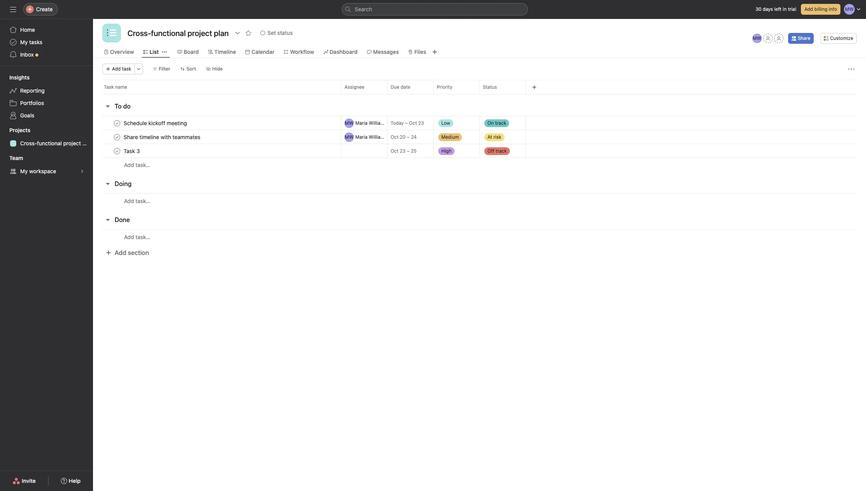 Task type: locate. For each thing, give the bounding box(es) containing it.
task…
[[135, 162, 150, 168], [135, 197, 150, 204], [135, 234, 150, 240]]

2 completed image from the top
[[112, 132, 122, 142]]

– left 24
[[407, 134, 410, 140]]

to
[[115, 103, 122, 110]]

track
[[495, 120, 506, 126], [496, 148, 507, 154]]

0 vertical spatial add task… button
[[124, 161, 150, 169]]

3 task… from the top
[[135, 234, 150, 240]]

1 completed image from the top
[[112, 118, 122, 128]]

track inside dropdown button
[[495, 120, 506, 126]]

1 horizontal spatial 23
[[418, 120, 424, 126]]

add task… button
[[124, 161, 150, 169], [124, 197, 150, 205], [124, 233, 150, 241]]

at
[[488, 134, 492, 140]]

williams left today
[[369, 120, 387, 126]]

1 vertical spatial –
[[407, 134, 410, 140]]

collapse task list for this section image
[[105, 103, 111, 109], [105, 217, 111, 223]]

my inside 'teams' element
[[20, 168, 28, 174]]

1 vertical spatial 23
[[400, 148, 406, 154]]

mw
[[753, 35, 761, 41], [345, 120, 353, 126], [345, 134, 353, 140]]

share button
[[788, 33, 814, 44]]

add down 'task 3' text field
[[124, 162, 134, 168]]

to do
[[115, 103, 131, 110]]

row down at
[[93, 144, 866, 158]]

None text field
[[126, 26, 231, 40]]

my left tasks
[[20, 39, 28, 45]]

share timeline with teammates cell
[[93, 130, 341, 144]]

add task… row for done
[[93, 229, 866, 244]]

Completed checkbox
[[112, 118, 122, 128]]

23 right today
[[418, 120, 424, 126]]

add task… button up section
[[124, 233, 150, 241]]

my inside global element
[[20, 39, 28, 45]]

add task… up section
[[124, 234, 150, 240]]

0 vertical spatial completed image
[[112, 118, 122, 128]]

add
[[805, 6, 813, 12], [112, 66, 121, 72], [124, 162, 134, 168], [124, 197, 134, 204], [124, 234, 134, 240], [115, 249, 126, 256]]

1 vertical spatial maria
[[355, 134, 368, 140]]

tab actions image
[[162, 50, 167, 54]]

completed checkbox down completed option
[[112, 132, 122, 142]]

0 vertical spatial mw
[[753, 35, 761, 41]]

completed image down to
[[112, 118, 122, 128]]

set status button
[[257, 28, 296, 38]]

3 add task… from the top
[[124, 234, 150, 240]]

Task 3 text field
[[122, 147, 142, 155]]

track right on
[[495, 120, 506, 126]]

2 williams from the top
[[369, 134, 387, 140]]

add task… row
[[93, 158, 866, 172], [93, 193, 866, 208], [93, 229, 866, 244]]

files link
[[408, 48, 426, 56]]

1 vertical spatial mw
[[345, 120, 353, 126]]

set
[[268, 29, 276, 36]]

add task… row for doing
[[93, 193, 866, 208]]

1 vertical spatial completed image
[[112, 132, 122, 142]]

calendar
[[252, 48, 275, 55]]

3 add task… row from the top
[[93, 229, 866, 244]]

0 vertical spatial add task… row
[[93, 158, 866, 172]]

risk
[[494, 134, 501, 140]]

low
[[441, 120, 450, 126]]

oct left 20
[[391, 134, 399, 140]]

1 collapse task list for this section image from the top
[[105, 103, 111, 109]]

row up on
[[93, 80, 866, 94]]

add billing info button
[[801, 4, 841, 15]]

2 vertical spatial add task…
[[124, 234, 150, 240]]

0 vertical spatial my
[[20, 39, 28, 45]]

doing
[[115, 180, 132, 187]]

due
[[391, 84, 399, 90]]

0 vertical spatial maria
[[355, 120, 368, 126]]

add left billing
[[805, 6, 813, 12]]

portfolios
[[20, 100, 44, 106]]

0 horizontal spatial more actions image
[[136, 67, 141, 71]]

task… for doing
[[135, 197, 150, 204]]

dashboard link
[[323, 48, 358, 56]]

mw button
[[753, 34, 762, 43]]

in
[[783, 6, 787, 12]]

my
[[20, 39, 28, 45], [20, 168, 28, 174]]

williams left 20
[[369, 134, 387, 140]]

0 vertical spatial task…
[[135, 162, 150, 168]]

teams element
[[0, 151, 93, 179]]

search list box
[[342, 3, 528, 16]]

oct down oct 20 – 24
[[391, 148, 399, 154]]

add task… down doing
[[124, 197, 150, 204]]

2 vertical spatial –
[[407, 148, 410, 154]]

1 task… from the top
[[135, 162, 150, 168]]

1 vertical spatial collapse task list for this section image
[[105, 217, 111, 223]]

completed checkbox inside share timeline with teammates cell
[[112, 132, 122, 142]]

1 vertical spatial track
[[496, 148, 507, 154]]

1 vertical spatial oct
[[391, 134, 399, 140]]

add left section
[[115, 249, 126, 256]]

0 vertical spatial add task…
[[124, 162, 150, 168]]

2 task… from the top
[[135, 197, 150, 204]]

add task… button down doing
[[124, 197, 150, 205]]

2 add task… row from the top
[[93, 193, 866, 208]]

done button
[[115, 213, 130, 227]]

row up at
[[93, 116, 866, 130]]

2 collapse task list for this section image from the top
[[105, 217, 111, 223]]

2 maria williams from the top
[[355, 134, 387, 140]]

williams
[[369, 120, 387, 126], [369, 134, 387, 140]]

2 vertical spatial mw
[[345, 134, 353, 140]]

add task… inside the header to do tree grid
[[124, 162, 150, 168]]

1 vertical spatial maria williams
[[355, 134, 387, 140]]

on track button
[[480, 116, 526, 130]]

1 vertical spatial my
[[20, 168, 28, 174]]

0 vertical spatial completed checkbox
[[112, 132, 122, 142]]

oct up 24
[[409, 120, 417, 126]]

off track
[[488, 148, 507, 154]]

row
[[93, 80, 866, 94], [102, 94, 857, 95], [93, 116, 866, 130], [93, 130, 866, 144], [93, 144, 866, 158]]

0 vertical spatial maria williams
[[355, 120, 387, 126]]

1 vertical spatial add task… button
[[124, 197, 150, 205]]

maria williams left today
[[355, 120, 387, 126]]

today – oct 23
[[391, 120, 424, 126]]

at risk
[[488, 134, 501, 140]]

1 add task… row from the top
[[93, 158, 866, 172]]

add down doing
[[124, 197, 134, 204]]

calendar link
[[245, 48, 275, 56]]

plan
[[82, 140, 93, 146]]

timeline
[[214, 48, 236, 55]]

track right the 'off'
[[496, 148, 507, 154]]

trial
[[788, 6, 796, 12]]

–
[[405, 120, 408, 126], [407, 134, 410, 140], [407, 148, 410, 154]]

23
[[418, 120, 424, 126], [400, 148, 406, 154]]

completed checkbox left 'task 3' text field
[[112, 146, 122, 156]]

track inside popup button
[[496, 148, 507, 154]]

collapse task list for this section image left to
[[105, 103, 111, 109]]

my tasks link
[[5, 36, 88, 48]]

maria williams left 20
[[355, 134, 387, 140]]

2 my from the top
[[20, 168, 28, 174]]

1 vertical spatial task…
[[135, 197, 150, 204]]

0 vertical spatial williams
[[369, 120, 387, 126]]

– right today
[[405, 120, 408, 126]]

oct for oct 20 – 24
[[391, 134, 399, 140]]

inbox link
[[5, 48, 88, 61]]

sort button
[[177, 64, 200, 74]]

2 add task… button from the top
[[124, 197, 150, 205]]

add task… down 'task 3' text field
[[124, 162, 150, 168]]

board link
[[177, 48, 199, 56]]

name
[[115, 84, 127, 90]]

cross-functional project plan
[[20, 140, 93, 146]]

2 maria from the top
[[355, 134, 368, 140]]

completed image inside share timeline with teammates cell
[[112, 132, 122, 142]]

1 williams from the top
[[369, 120, 387, 126]]

completed image inside the schedule kickoff meeting cell
[[112, 118, 122, 128]]

add left the task
[[112, 66, 121, 72]]

completed checkbox inside task 3 cell
[[112, 146, 122, 156]]

2 vertical spatial task…
[[135, 234, 150, 240]]

add task…
[[124, 162, 150, 168], [124, 197, 150, 204], [124, 234, 150, 240]]

customize button
[[821, 33, 857, 44]]

search button
[[342, 3, 528, 16]]

add inside add billing info button
[[805, 6, 813, 12]]

more actions image
[[848, 66, 855, 72], [136, 67, 141, 71]]

1 vertical spatial add task…
[[124, 197, 150, 204]]

low button
[[434, 116, 479, 130]]

add task… button down 'task 3' text field
[[124, 161, 150, 169]]

task
[[122, 66, 131, 72]]

header to do tree grid
[[93, 116, 866, 172]]

on track
[[488, 120, 506, 126]]

overview
[[110, 48, 134, 55]]

projects button
[[0, 126, 30, 134]]

my down team
[[20, 168, 28, 174]]

Completed checkbox
[[112, 132, 122, 142], [112, 146, 122, 156]]

row containing high
[[93, 144, 866, 158]]

2 completed checkbox from the top
[[112, 146, 122, 156]]

completed checkbox for oct 23
[[112, 146, 122, 156]]

completed image
[[112, 118, 122, 128], [112, 132, 122, 142]]

priority
[[437, 84, 453, 90]]

1 add task… from the top
[[124, 162, 150, 168]]

1 completed checkbox from the top
[[112, 132, 122, 142]]

1 maria williams from the top
[[355, 120, 387, 126]]

2 add task… from the top
[[124, 197, 150, 204]]

23 left 25
[[400, 148, 406, 154]]

1 vertical spatial add task… row
[[93, 193, 866, 208]]

1 vertical spatial completed checkbox
[[112, 146, 122, 156]]

filter button
[[149, 64, 174, 74]]

maria williams
[[355, 120, 387, 126], [355, 134, 387, 140]]

1 add task… button from the top
[[124, 161, 150, 169]]

goals
[[20, 112, 34, 119]]

high
[[441, 148, 452, 154]]

1 vertical spatial williams
[[369, 134, 387, 140]]

board
[[184, 48, 199, 55]]

mw for at risk
[[345, 134, 353, 140]]

oct
[[409, 120, 417, 126], [391, 134, 399, 140], [391, 148, 399, 154]]

2 vertical spatial oct
[[391, 148, 399, 154]]

2 vertical spatial add task… row
[[93, 229, 866, 244]]

0 vertical spatial track
[[495, 120, 506, 126]]

create button
[[23, 3, 58, 16]]

2 vertical spatial add task… button
[[124, 233, 150, 241]]

schedule kickoff meeting cell
[[93, 116, 341, 130]]

add inside add task button
[[112, 66, 121, 72]]

more actions image right the task
[[136, 67, 141, 71]]

1 maria from the top
[[355, 120, 368, 126]]

functional
[[37, 140, 62, 146]]

section
[[128, 249, 149, 256]]

list
[[150, 48, 159, 55]]

3 add task… button from the top
[[124, 233, 150, 241]]

– left 25
[[407, 148, 410, 154]]

assignee
[[345, 84, 364, 90]]

1 my from the top
[[20, 39, 28, 45]]

completed image down completed option
[[112, 132, 122, 142]]

more actions image down customize
[[848, 66, 855, 72]]

maria
[[355, 120, 368, 126], [355, 134, 368, 140]]

collapse task list for this section image left done
[[105, 217, 111, 223]]

task 3 cell
[[93, 144, 341, 158]]

invite
[[22, 477, 36, 484]]

0 vertical spatial collapse task list for this section image
[[105, 103, 111, 109]]

add up add section button
[[124, 234, 134, 240]]

projects
[[9, 127, 30, 133]]

files
[[414, 48, 426, 55]]



Task type: describe. For each thing, give the bounding box(es) containing it.
collapse task list for this section image for add task… row corresponding to done
[[105, 217, 111, 223]]

30
[[756, 6, 762, 12]]

workflow link
[[284, 48, 314, 56]]

customize
[[830, 35, 853, 41]]

done
[[115, 216, 130, 223]]

project
[[63, 140, 81, 146]]

team button
[[0, 154, 23, 162]]

insights
[[9, 74, 30, 81]]

team
[[9, 155, 23, 161]]

info
[[829, 6, 837, 12]]

williams for today – oct 23
[[369, 120, 387, 126]]

add task… button for doing
[[124, 197, 150, 205]]

date
[[401, 84, 410, 90]]

cross-functional project plan link
[[5, 137, 93, 150]]

completed image for oct 20
[[112, 132, 122, 142]]

doing button
[[115, 177, 132, 191]]

status
[[483, 84, 497, 90]]

add task button
[[102, 64, 135, 74]]

home
[[20, 26, 35, 33]]

insights element
[[0, 71, 93, 123]]

set status
[[268, 29, 293, 36]]

home link
[[5, 24, 88, 36]]

search
[[355, 6, 372, 12]]

add to starred image
[[245, 30, 252, 36]]

projects element
[[0, 123, 93, 151]]

my for my tasks
[[20, 39, 28, 45]]

medium
[[441, 134, 459, 140]]

timeline link
[[208, 48, 236, 56]]

list image
[[107, 28, 116, 38]]

oct for oct 23 – 25
[[391, 148, 399, 154]]

billing
[[815, 6, 828, 12]]

maria williams for today
[[355, 120, 387, 126]]

maria for oct 20 – 24
[[355, 134, 368, 140]]

add section button
[[102, 246, 152, 260]]

add billing info
[[805, 6, 837, 12]]

completed image for today
[[112, 118, 122, 128]]

do
[[123, 103, 131, 110]]

task name
[[104, 84, 127, 90]]

high button
[[434, 144, 479, 158]]

– for oct 23
[[407, 148, 410, 154]]

collapse task list for this section image for the header to do tree grid
[[105, 103, 111, 109]]

0 vertical spatial 23
[[418, 120, 424, 126]]

hide sidebar image
[[10, 6, 16, 12]]

row up the 'off'
[[93, 130, 866, 144]]

task… for done
[[135, 234, 150, 240]]

goals link
[[5, 109, 88, 122]]

my tasks
[[20, 39, 42, 45]]

0 vertical spatial oct
[[409, 120, 417, 126]]

days
[[763, 6, 773, 12]]

completed image
[[112, 146, 122, 156]]

tasks
[[29, 39, 42, 45]]

cross-
[[20, 140, 37, 146]]

add task… button inside the header to do tree grid
[[124, 161, 150, 169]]

sort
[[187, 66, 196, 72]]

add inside add section button
[[115, 249, 126, 256]]

invite button
[[7, 474, 41, 488]]

insights button
[[0, 74, 30, 81]]

oct 20 – 24
[[391, 134, 417, 140]]

my workspace
[[20, 168, 56, 174]]

add tab image
[[432, 49, 438, 55]]

row containing task name
[[93, 80, 866, 94]]

20
[[400, 134, 406, 140]]

help button
[[56, 474, 86, 488]]

30 days left in trial
[[756, 6, 796, 12]]

see details, my workspace image
[[80, 169, 84, 174]]

add section
[[115, 249, 149, 256]]

0 horizontal spatial 23
[[400, 148, 406, 154]]

track for off track
[[496, 148, 507, 154]]

25
[[411, 148, 417, 154]]

maria for today – oct 23
[[355, 120, 368, 126]]

global element
[[0, 19, 93, 65]]

completed checkbox for oct 20
[[112, 132, 122, 142]]

add field image
[[532, 85, 537, 90]]

task… inside the header to do tree grid
[[135, 162, 150, 168]]

add task… for done
[[124, 234, 150, 240]]

1 horizontal spatial more actions image
[[848, 66, 855, 72]]

williams for oct 20 – 24
[[369, 134, 387, 140]]

Schedule kickoff meeting text field
[[122, 119, 189, 127]]

messages
[[373, 48, 399, 55]]

create
[[36, 6, 53, 12]]

24
[[411, 134, 417, 140]]

collapse task list for this section image
[[105, 181, 111, 187]]

inbox
[[20, 51, 34, 58]]

0 vertical spatial –
[[405, 120, 408, 126]]

Share timeline with teammates text field
[[122, 133, 203, 141]]

show options image
[[235, 30, 241, 36]]

add task… button for done
[[124, 233, 150, 241]]

my workspace link
[[5, 165, 88, 178]]

my for my workspace
[[20, 168, 28, 174]]

– for oct 20
[[407, 134, 410, 140]]

medium button
[[434, 130, 479, 144]]

overview link
[[104, 48, 134, 56]]

filter
[[159, 66, 170, 72]]

reporting
[[20, 87, 45, 94]]

today
[[391, 120, 404, 126]]

row down status in the right of the page
[[102, 94, 857, 95]]

at risk button
[[480, 130, 526, 144]]

left
[[774, 6, 782, 12]]

help
[[69, 477, 81, 484]]

workspace
[[29, 168, 56, 174]]

to do button
[[115, 99, 131, 113]]

track for on track
[[495, 120, 506, 126]]

add inside the header to do tree grid
[[124, 162, 134, 168]]

maria williams for oct
[[355, 134, 387, 140]]

due date
[[391, 84, 410, 90]]

mw for on track
[[345, 120, 353, 126]]

share
[[798, 35, 810, 41]]

dashboard
[[330, 48, 358, 55]]

hide
[[212, 66, 223, 72]]

messages link
[[367, 48, 399, 56]]

workflow
[[290, 48, 314, 55]]

mw inside button
[[753, 35, 761, 41]]

on
[[488, 120, 494, 126]]

add task… for doing
[[124, 197, 150, 204]]

off
[[488, 148, 495, 154]]



Task type: vqa. For each thing, say whether or not it's contained in the screenshot.
Task 3 "cell"
yes



